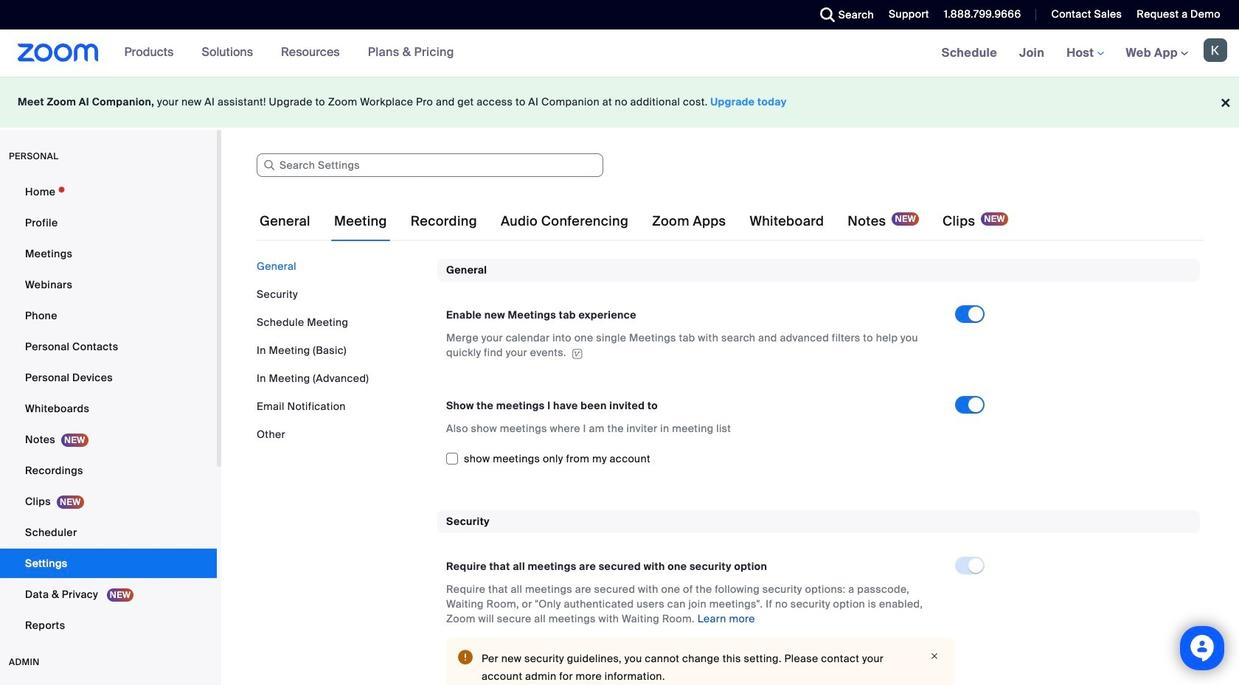 Task type: locate. For each thing, give the bounding box(es) containing it.
security element
[[438, 510, 1201, 686]]

menu bar
[[257, 259, 427, 442]]

close image
[[926, 650, 944, 664]]

support version for enable new meetings tab experience image
[[570, 349, 585, 359]]

personal menu menu
[[0, 177, 217, 642]]

warning image
[[458, 650, 473, 665]]

profile picture image
[[1205, 38, 1228, 62]]

alert
[[447, 638, 956, 686]]

general element
[[438, 259, 1201, 487]]

zoom logo image
[[18, 44, 99, 62]]

application
[[447, 331, 943, 361]]

product information navigation
[[113, 30, 466, 77]]

footer
[[0, 77, 1240, 128]]

banner
[[0, 30, 1240, 77]]



Task type: vqa. For each thing, say whether or not it's contained in the screenshot.
The New York Times Logo
no



Task type: describe. For each thing, give the bounding box(es) containing it.
tabs of my account settings page tab list
[[257, 201, 1012, 242]]

alert inside the security element
[[447, 638, 956, 686]]

meetings navigation
[[931, 30, 1240, 77]]

Search Settings text field
[[257, 154, 604, 177]]

application inside general element
[[447, 331, 943, 361]]



